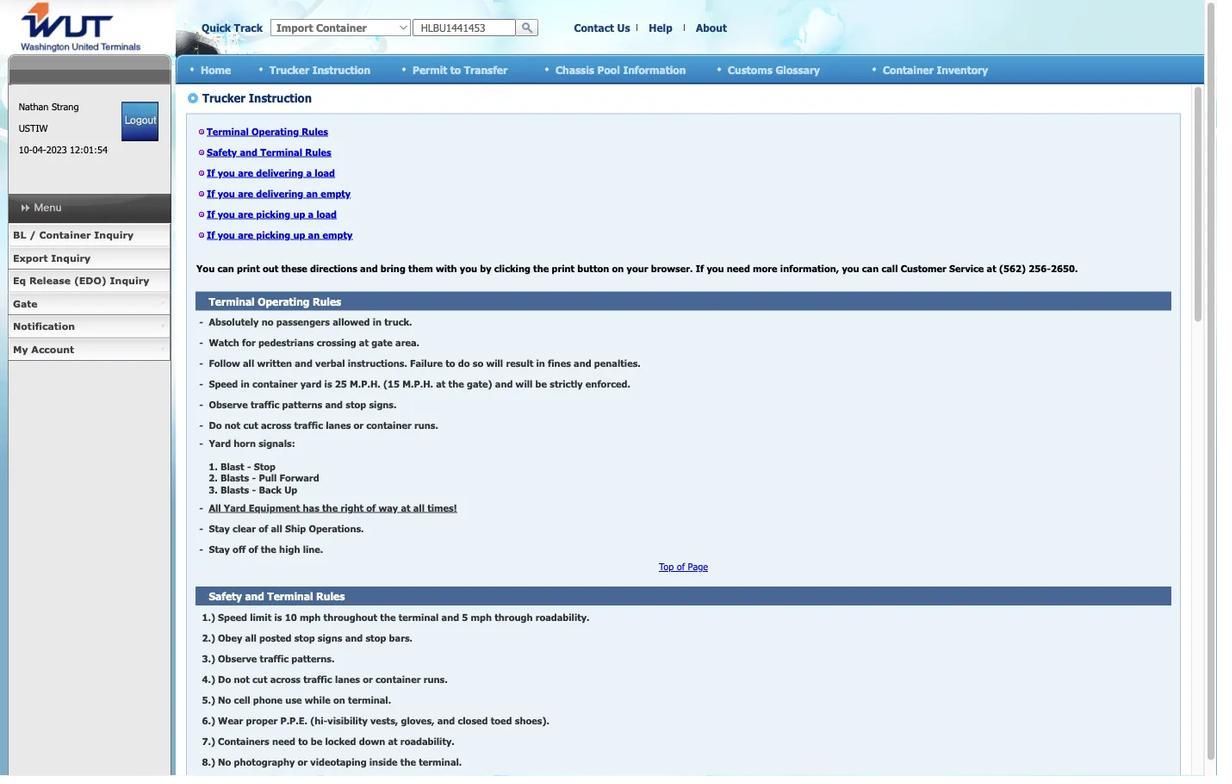 Task type: locate. For each thing, give the bounding box(es) containing it.
container
[[883, 63, 934, 76], [39, 229, 91, 241]]

inquiry right (edo)
[[110, 275, 149, 287]]

1 vertical spatial inquiry
[[51, 252, 91, 264]]

/
[[29, 229, 36, 241]]

container up export inquiry
[[39, 229, 91, 241]]

nathan strang
[[19, 101, 79, 112]]

0 horizontal spatial container
[[39, 229, 91, 241]]

1 horizontal spatial container
[[883, 63, 934, 76]]

2 vertical spatial inquiry
[[110, 275, 149, 287]]

inquiry
[[94, 229, 134, 241], [51, 252, 91, 264], [110, 275, 149, 287]]

release
[[29, 275, 71, 287]]

export
[[13, 252, 48, 264]]

transfer
[[464, 63, 508, 76]]

inquiry up export inquiry link
[[94, 229, 134, 241]]

gate
[[13, 298, 38, 309]]

gate link
[[8, 293, 171, 315]]

permit to transfer
[[413, 63, 508, 76]]

bl / container inquiry
[[13, 229, 134, 241]]

about
[[696, 21, 727, 34]]

inventory
[[937, 63, 989, 76]]

login image
[[122, 102, 159, 141]]

notification link
[[8, 315, 171, 338]]

10-
[[19, 144, 32, 156]]

0 vertical spatial inquiry
[[94, 229, 134, 241]]

chassis
[[556, 63, 595, 76]]

ustiw
[[19, 122, 48, 134]]

nathan
[[19, 101, 49, 112]]

permit
[[413, 63, 448, 76]]

chassis pool information
[[556, 63, 686, 76]]

trucker
[[270, 63, 310, 76]]

pool
[[598, 63, 620, 76]]

eq
[[13, 275, 26, 287]]

strang
[[52, 101, 79, 112]]

04-
[[32, 144, 46, 156]]

inquiry for container
[[94, 229, 134, 241]]

home
[[201, 63, 231, 76]]

container left inventory
[[883, 63, 934, 76]]

glossary
[[776, 63, 821, 76]]

2023
[[46, 144, 67, 156]]

None text field
[[413, 19, 516, 36]]

inquiry down bl / container inquiry
[[51, 252, 91, 264]]

bl
[[13, 229, 26, 241]]

help link
[[649, 21, 673, 34]]



Task type: describe. For each thing, give the bounding box(es) containing it.
customs glossary
[[728, 63, 821, 76]]

help
[[649, 21, 673, 34]]

0 vertical spatial container
[[883, 63, 934, 76]]

1 vertical spatial container
[[39, 229, 91, 241]]

trucker instruction
[[270, 63, 371, 76]]

us
[[618, 21, 631, 34]]

instruction
[[313, 63, 371, 76]]

my
[[13, 343, 28, 355]]

contact
[[574, 21, 615, 34]]

eq release (edo) inquiry link
[[8, 270, 171, 293]]

account
[[31, 343, 74, 355]]

12:01:54
[[70, 144, 108, 156]]

track
[[234, 21, 263, 34]]

my account
[[13, 343, 74, 355]]

customs
[[728, 63, 773, 76]]

quick track
[[202, 21, 263, 34]]

notification
[[13, 321, 75, 332]]

my account link
[[8, 338, 171, 361]]

(edo)
[[74, 275, 107, 287]]

information
[[623, 63, 686, 76]]

eq release (edo) inquiry
[[13, 275, 149, 287]]

about link
[[696, 21, 727, 34]]

contact us
[[574, 21, 631, 34]]

quick
[[202, 21, 231, 34]]

inquiry for (edo)
[[110, 275, 149, 287]]

10-04-2023 12:01:54
[[19, 144, 108, 156]]

to
[[451, 63, 461, 76]]

container inventory
[[883, 63, 989, 76]]

bl / container inquiry link
[[8, 224, 171, 247]]

contact us link
[[574, 21, 631, 34]]

export inquiry
[[13, 252, 91, 264]]

export inquiry link
[[8, 247, 171, 270]]



Task type: vqa. For each thing, say whether or not it's contained in the screenshot.
rightmost the Pool
no



